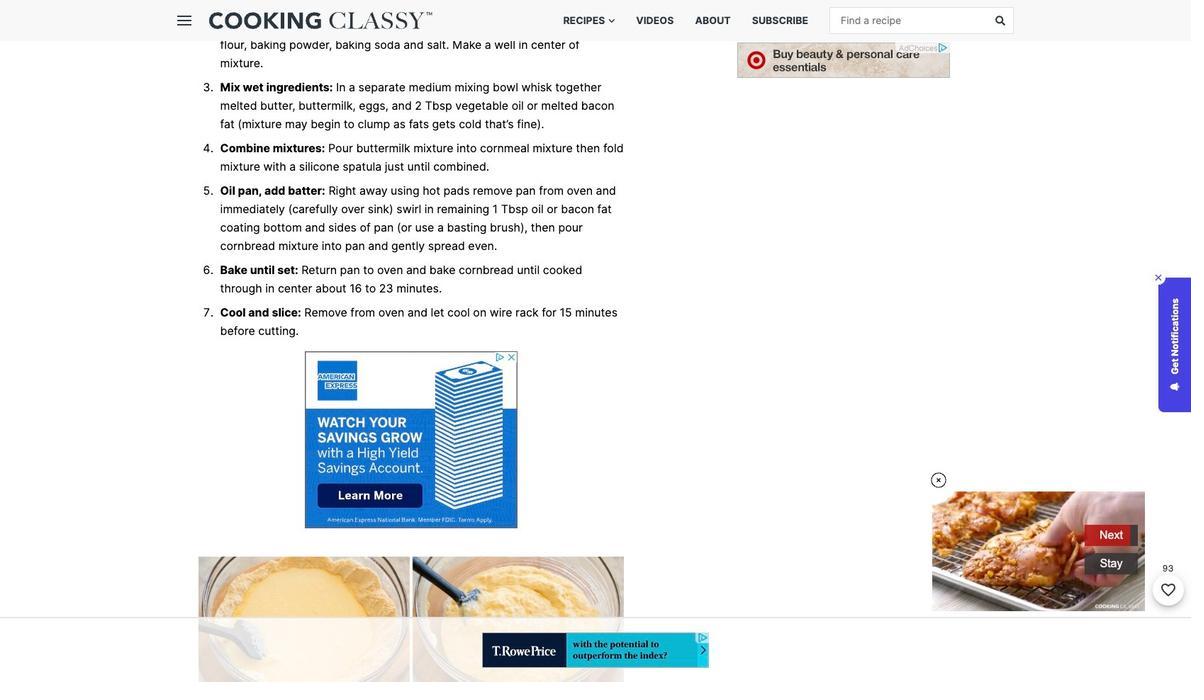 Task type: describe. For each thing, give the bounding box(es) containing it.
cooking classy image
[[209, 12, 432, 29]]

0 vertical spatial advertisement element
[[737, 43, 950, 78]]

Find a recipe text field
[[830, 8, 986, 33]]

2 vertical spatial advertisement element
[[482, 633, 709, 669]]

1 vertical spatial advertisement element
[[305, 352, 518, 529]]

video player application
[[932, 492, 1145, 612]]



Task type: vqa. For each thing, say whether or not it's contained in the screenshot.
the Stack of sheet pan pancakes with butter and syrup. image
no



Task type: locate. For each thing, give the bounding box(es) containing it.
advertisement element
[[737, 43, 950, 78], [305, 352, 518, 529], [482, 633, 709, 669]]

baking cornbread in a skillet. image
[[199, 557, 624, 683]]



